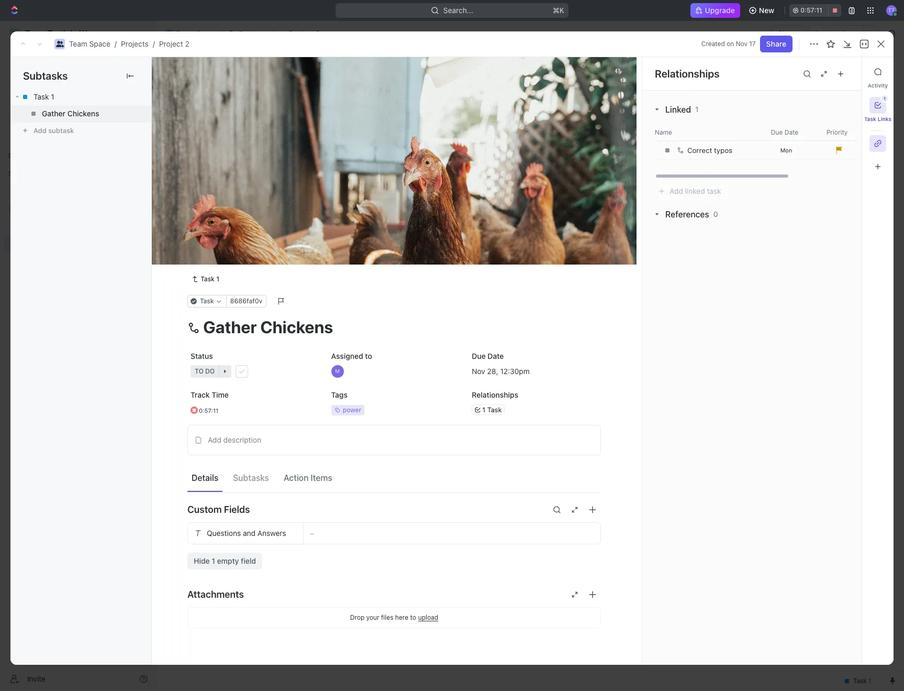 Task type: vqa. For each thing, say whether or not it's contained in the screenshot.
Inbox LINK on the left of the page
yes



Task type: locate. For each thing, give the bounding box(es) containing it.
1 vertical spatial task 1 link
[[188, 273, 224, 285]]

automations
[[815, 29, 859, 38]]

task 1 link up task dropdown button
[[188, 273, 224, 285]]

12:30
[[501, 366, 519, 375]]

user group image left team space
[[166, 31, 173, 36]]

1 horizontal spatial team
[[176, 29, 194, 38]]

do down status
[[205, 367, 215, 375]]

task 1 up task 2
[[211, 182, 232, 191]]

subtasks down 'home'
[[23, 70, 68, 82]]

0 vertical spatial project 2
[[289, 29, 320, 38]]

1 vertical spatial share
[[767, 39, 787, 48]]

task 1 up task dropdown button
[[201, 275, 220, 283]]

questions
[[207, 529, 241, 537]]

1 button for 2
[[236, 200, 250, 210]]

hide 1 empty field
[[194, 556, 256, 565]]

1 vertical spatial do
[[205, 367, 215, 375]]

user group image inside team space link
[[166, 31, 173, 36]]

links
[[879, 116, 892, 122]]

2 vertical spatial task 1
[[201, 275, 220, 283]]

due inside dropdown button
[[772, 128, 784, 136]]

0 horizontal spatial projects link
[[121, 39, 149, 48]]

project
[[289, 29, 314, 38], [159, 39, 183, 48], [182, 62, 229, 80]]

correct
[[688, 146, 713, 155]]

add subtask button
[[10, 122, 151, 139]]

project 2 link
[[276, 27, 323, 40], [159, 39, 190, 48]]

board link
[[193, 94, 216, 109]]

tt
[[889, 7, 896, 13]]

1 button up task links
[[870, 95, 889, 114]]

list
[[235, 97, 248, 106]]

share button down new
[[772, 25, 805, 42]]

0 vertical spatial 1 button
[[870, 95, 889, 114]]

subtasks
[[23, 70, 68, 82], [233, 473, 269, 483]]

docs
[[25, 90, 42, 99]]

1 horizontal spatial user group image
[[166, 31, 173, 36]]

1 horizontal spatial project 2
[[289, 29, 320, 38]]

custom fields
[[188, 504, 250, 515]]

team for team space
[[176, 29, 194, 38]]

1 vertical spatial project 2
[[182, 62, 244, 80]]

0 horizontal spatial team
[[69, 39, 87, 48]]

0 vertical spatial task 1
[[34, 92, 54, 101]]

space for team space
[[196, 29, 217, 38]]

0 horizontal spatial hide
[[194, 556, 210, 565]]

1 horizontal spatial hide
[[544, 123, 558, 130]]

items
[[311, 473, 333, 483]]

0 horizontal spatial subtasks
[[23, 70, 68, 82]]

0 vertical spatial user group image
[[166, 31, 173, 36]]

1 vertical spatial relationships
[[472, 390, 519, 399]]

user group image down the spaces on the left top of the page
[[11, 205, 19, 212]]

8686faf0v
[[230, 297, 263, 305]]

tree
[[4, 182, 152, 324]]

add task button
[[823, 63, 867, 80], [269, 146, 313, 158], [206, 217, 246, 229]]

do down task 2
[[205, 248, 214, 256]]

add left linked
[[670, 187, 684, 195]]

task 1 link up "chickens"
[[10, 89, 151, 105]]

mon button
[[761, 146, 813, 154]]

0 vertical spatial due
[[772, 128, 784, 136]]

share button right '17'
[[761, 36, 793, 52]]

1 vertical spatial space
[[89, 39, 110, 48]]

1 vertical spatial 1 button
[[235, 181, 249, 192]]

relationships up 1 task
[[472, 390, 519, 399]]

0 vertical spatial space
[[196, 29, 217, 38]]

0 horizontal spatial project 2
[[182, 62, 244, 80]]

0 horizontal spatial projects
[[121, 39, 149, 48]]

share
[[779, 29, 799, 38], [767, 39, 787, 48]]

1 button
[[870, 95, 889, 114], [235, 181, 249, 192], [236, 200, 250, 210]]

1 vertical spatial due
[[472, 351, 486, 360]]

1 inside custom fields element
[[212, 556, 215, 565]]

table
[[318, 97, 336, 106]]

to inside dropdown button
[[195, 367, 204, 375]]

action
[[284, 473, 309, 483]]

0:57:11 button
[[188, 401, 320, 420]]

1 vertical spatial hide
[[194, 556, 210, 565]]

to do down status
[[195, 367, 215, 375]]

to do up task dropdown button
[[194, 248, 214, 256]]

0 horizontal spatial team space link
[[69, 39, 110, 48]]

hide
[[544, 123, 558, 130], [194, 556, 210, 565]]

0 vertical spatial hide
[[544, 123, 558, 130]]

add inside 'task sidebar content' section
[[670, 187, 684, 195]]

projects link
[[226, 27, 270, 40], [121, 39, 149, 48]]

1 horizontal spatial add task
[[281, 148, 309, 156]]

0 vertical spatial task 1 link
[[10, 89, 151, 105]]

1 button for 1
[[235, 181, 249, 192]]

0 horizontal spatial add task
[[211, 218, 242, 227]]

and
[[243, 529, 256, 537]]

1 horizontal spatial due
[[772, 128, 784, 136]]

add task button down the automations button
[[823, 63, 867, 80]]

upload button
[[419, 614, 439, 622]]

to right the here
[[410, 613, 416, 621]]

1 vertical spatial add task
[[281, 148, 309, 156]]

task 1 link
[[10, 89, 151, 105], [188, 273, 224, 285]]

due for due date
[[772, 128, 784, 136]]

1 horizontal spatial relationships
[[655, 67, 720, 79]]

0 horizontal spatial space
[[89, 39, 110, 48]]

28
[[488, 366, 497, 375]]

relationships
[[655, 67, 720, 79], [472, 390, 519, 399]]

1 button down the progress
[[235, 181, 249, 192]]

task sidebar content section
[[640, 57, 905, 665]]

due left date on the bottom
[[472, 351, 486, 360]]

task 1 up dashboards
[[34, 92, 54, 101]]

1 horizontal spatial projects
[[239, 29, 267, 38]]

2
[[316, 29, 320, 38], [185, 39, 190, 48], [232, 62, 241, 80], [249, 148, 253, 156], [229, 200, 233, 209], [226, 248, 230, 256]]

1 vertical spatial add task button
[[269, 146, 313, 158]]

references 0
[[666, 210, 719, 219]]

0 horizontal spatial add task button
[[206, 217, 246, 229]]

2 horizontal spatial add task
[[829, 67, 861, 76]]

team space
[[176, 29, 217, 38]]

add task down task 2
[[211, 218, 242, 227]]

to down status
[[195, 367, 204, 375]]

priority button
[[813, 128, 865, 136]]

to
[[194, 248, 203, 256], [365, 351, 372, 360], [195, 367, 204, 375], [410, 613, 416, 621]]

gather
[[42, 109, 66, 118]]

do
[[205, 248, 214, 256], [205, 367, 215, 375]]

0 horizontal spatial nov
[[472, 366, 486, 375]]

share button
[[772, 25, 805, 42], [761, 36, 793, 52]]

chickens
[[67, 109, 99, 118]]

add task
[[829, 67, 861, 76], [281, 148, 309, 156], [211, 218, 242, 227]]

track time
[[191, 390, 229, 399]]

gather chickens
[[42, 109, 99, 118]]

1 vertical spatial team
[[69, 39, 87, 48]]

add description button
[[191, 432, 598, 448]]

⌘k
[[553, 6, 565, 15]]

add
[[829, 67, 843, 76], [34, 126, 47, 135], [281, 148, 294, 156], [670, 187, 684, 195], [211, 218, 225, 227], [208, 435, 222, 444]]

0 horizontal spatial due
[[472, 351, 486, 360]]

here
[[396, 613, 409, 621]]

favorites
[[8, 152, 36, 160]]

1 vertical spatial nov
[[472, 366, 486, 375]]

task links
[[865, 116, 892, 122]]

subtasks up fields
[[233, 473, 269, 483]]

files
[[381, 613, 394, 621]]

0:57:12
[[801, 6, 824, 14]]

0 vertical spatial subtasks
[[23, 70, 68, 82]]

change cover button
[[541, 243, 601, 260]]

add task down the automations button
[[829, 67, 861, 76]]

Edit task name text field
[[188, 317, 602, 337]]

0 horizontal spatial task 1 link
[[10, 89, 151, 105]]

1 horizontal spatial subtasks
[[233, 473, 269, 483]]

1 horizontal spatial add task button
[[269, 146, 313, 158]]

2 vertical spatial add task button
[[206, 217, 246, 229]]

to do
[[194, 248, 214, 256], [195, 367, 215, 375]]

0 horizontal spatial user group image
[[11, 205, 19, 212]]

0 vertical spatial team
[[176, 29, 194, 38]]

add task for the right the add task button
[[829, 67, 861, 76]]

invite
[[27, 674, 45, 683]]

share for share button under new
[[779, 29, 799, 38]]

0 vertical spatial share
[[779, 29, 799, 38]]

correct typos link
[[675, 141, 758, 159]]

1 horizontal spatial project 2 link
[[276, 27, 323, 40]]

new
[[760, 6, 775, 15]]

share down "new" button
[[779, 29, 799, 38]]

tags
[[331, 390, 348, 399]]

linked
[[686, 187, 706, 195]]

add task button down calendar link
[[269, 146, 313, 158]]

gantt
[[356, 97, 375, 106]]

user group image inside tree
[[11, 205, 19, 212]]

space
[[196, 29, 217, 38], [89, 39, 110, 48]]

1 vertical spatial user group image
[[11, 205, 19, 212]]

task 2
[[211, 200, 233, 209]]

relationships up the linked 1 on the top right of page
[[655, 67, 720, 79]]

0 horizontal spatial relationships
[[472, 390, 519, 399]]

share right '17'
[[767, 39, 787, 48]]

gather chickens link
[[10, 105, 151, 122]]

calendar
[[267, 97, 298, 106]]

hide inside custom fields element
[[194, 556, 210, 565]]

attachments button
[[188, 582, 602, 607]]

hide inside button
[[544, 123, 558, 130]]

change cover
[[547, 247, 595, 256]]

nov left 28 on the right bottom of page
[[472, 366, 486, 375]]

priority
[[827, 128, 848, 136]]

1 vertical spatial projects
[[121, 39, 149, 48]]

tt button
[[884, 2, 901, 19]]

1 inside the linked 1
[[696, 105, 699, 114]]

1 horizontal spatial space
[[196, 29, 217, 38]]

0 vertical spatial add task
[[829, 67, 861, 76]]

add task button down task 2
[[206, 217, 246, 229]]

nov left '17'
[[737, 40, 748, 48]]

fields
[[224, 504, 250, 515]]

1 vertical spatial subtasks
[[233, 473, 269, 483]]

due
[[772, 128, 784, 136], [472, 351, 486, 360]]

add task down calendar
[[281, 148, 309, 156]]

0 vertical spatial nov
[[737, 40, 748, 48]]

due left 'date'
[[772, 128, 784, 136]]

add description
[[208, 435, 261, 444]]

0 vertical spatial relationships
[[655, 67, 720, 79]]

0:57:11
[[199, 407, 219, 414]]

0 vertical spatial add task button
[[823, 63, 867, 80]]

task inside tab list
[[865, 116, 877, 122]]

2 vertical spatial 1 button
[[236, 200, 250, 210]]

hide for hide 1 empty field
[[194, 556, 210, 565]]

2 vertical spatial add task
[[211, 218, 242, 227]]

nov
[[737, 40, 748, 48], [472, 366, 486, 375]]

1 horizontal spatial task 1 link
[[188, 273, 224, 285]]

add left description
[[208, 435, 222, 444]]

1 vertical spatial to do
[[195, 367, 215, 375]]

user group image
[[56, 41, 64, 47]]

user group image
[[166, 31, 173, 36], [11, 205, 19, 212]]

automations button
[[810, 26, 864, 41]]

to do inside dropdown button
[[195, 367, 215, 375]]

typos
[[715, 146, 733, 155]]

1 button right task 2
[[236, 200, 250, 210]]



Task type: describe. For each thing, give the bounding box(es) containing it.
hide button
[[540, 121, 562, 133]]

board
[[195, 97, 216, 106]]

inbox link
[[4, 69, 152, 85]]

drop
[[350, 613, 365, 621]]

search...
[[444, 6, 474, 15]]

in progress
[[194, 148, 237, 156]]

add down task 2
[[211, 218, 225, 227]]

references
[[666, 210, 710, 219]]

1 vertical spatial task 1
[[211, 182, 232, 191]]

0 vertical spatial projects
[[239, 29, 267, 38]]

name
[[655, 128, 673, 136]]

gantt link
[[354, 94, 375, 109]]

attachments
[[188, 589, 244, 600]]

home
[[25, 54, 45, 63]]

due date
[[472, 351, 504, 360]]

to right assigned
[[365, 351, 372, 360]]

activity
[[869, 82, 889, 89]]

hide for hide
[[544, 123, 558, 130]]

to inside drop your files here to upload
[[410, 613, 416, 621]]

to up task dropdown button
[[194, 248, 203, 256]]

assignees button
[[424, 121, 472, 133]]

inbox
[[25, 72, 44, 81]]

m
[[335, 368, 340, 374]]

description
[[223, 435, 261, 444]]

sidebar navigation
[[0, 21, 157, 691]]

action items button
[[280, 469, 337, 487]]

team space / projects / project 2
[[69, 39, 190, 48]]

8686faf0v button
[[226, 295, 267, 307]]

favorites button
[[4, 150, 40, 162]]

1 horizontal spatial team space link
[[163, 27, 220, 40]]

spaces
[[8, 170, 31, 178]]

action items
[[284, 473, 333, 483]]

subtasks inside button
[[233, 473, 269, 483]]

change
[[547, 247, 574, 256]]

mon
[[781, 146, 793, 153]]

date
[[488, 351, 504, 360]]

to do button
[[188, 362, 320, 381]]

add down the automations button
[[829, 67, 843, 76]]

add task for leftmost the add task button
[[211, 218, 242, 227]]

in
[[194, 148, 201, 156]]

details
[[192, 473, 219, 483]]

custom fields element
[[188, 522, 602, 569]]

pm
[[519, 366, 530, 375]]

cover
[[575, 247, 595, 256]]

0:57:12 button
[[790, 4, 842, 17]]

1 inside task sidebar navigation tab list
[[884, 96, 887, 101]]

on
[[727, 40, 735, 48]]

0 horizontal spatial project 2 link
[[159, 39, 190, 48]]

add linked task
[[670, 187, 722, 195]]

drop your files here to upload
[[350, 613, 439, 622]]

power button
[[328, 401, 461, 420]]

linked 1
[[666, 105, 699, 114]]

2 vertical spatial project
[[182, 62, 229, 80]]

task
[[708, 187, 722, 195]]

Search tasks... text field
[[774, 119, 879, 135]]

details button
[[188, 469, 223, 487]]

table link
[[316, 94, 336, 109]]

correct typos
[[688, 146, 733, 155]]

due date
[[772, 128, 799, 136]]

due for due date
[[472, 351, 486, 360]]

relationships inside 'task sidebar content' section
[[655, 67, 720, 79]]

space for team space / projects / project 2
[[89, 39, 110, 48]]

reposition button
[[491, 243, 541, 260]]

do inside the to do dropdown button
[[205, 367, 215, 375]]

due date button
[[760, 128, 813, 136]]

tree inside sidebar navigation
[[4, 182, 152, 324]]

0 vertical spatial to do
[[194, 248, 214, 256]]

track
[[191, 390, 210, 399]]

list link
[[233, 94, 248, 109]]

0 vertical spatial do
[[205, 248, 214, 256]]

date
[[785, 128, 799, 136]]

1 task
[[483, 405, 502, 414]]

1 vertical spatial project
[[159, 39, 183, 48]]

task sidebar navigation tab list
[[865, 63, 892, 175]]

created on nov 17
[[702, 40, 756, 48]]

custom
[[188, 504, 222, 515]]

home link
[[4, 51, 152, 68]]

task inside dropdown button
[[200, 297, 214, 305]]

m button
[[328, 362, 461, 381]]

upload
[[419, 614, 439, 622]]

assigned to
[[331, 351, 372, 360]]

new button
[[745, 2, 781, 19]]

change cover button
[[541, 243, 601, 260]]

reposition
[[497, 247, 534, 256]]

add subtask
[[34, 126, 74, 135]]

tags power
[[331, 390, 362, 414]]

,
[[497, 366, 499, 375]]

1 horizontal spatial nov
[[737, 40, 748, 48]]

time
[[212, 390, 229, 399]]

assignees
[[437, 123, 468, 130]]

–
[[310, 529, 314, 537]]

team for team space / projects / project 2
[[69, 39, 87, 48]]

user group image for team space link to the right
[[166, 31, 173, 36]]

0 vertical spatial project
[[289, 29, 314, 38]]

1 button inside task sidebar navigation tab list
[[870, 95, 889, 114]]

linked
[[666, 105, 692, 114]]

add down calendar link
[[281, 148, 294, 156]]

2 horizontal spatial add task button
[[823, 63, 867, 80]]

add down dashboards
[[34, 126, 47, 135]]

1 horizontal spatial projects link
[[226, 27, 270, 40]]

share for share button to the right of '17'
[[767, 39, 787, 48]]

nov 28 , 12:30 pm
[[472, 366, 530, 375]]

user group image for tree within the sidebar navigation
[[11, 205, 19, 212]]



